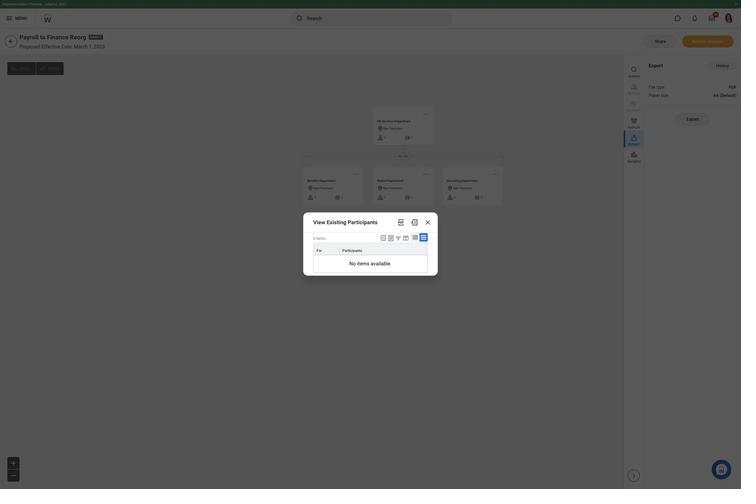 Task type: describe. For each thing, give the bounding box(es) containing it.
redo
[[49, 66, 59, 71]]

contact card matrix manager image for 2
[[335, 195, 341, 201]]

location image for benefits department
[[308, 185, 314, 192]]

contact card matrix manager image for 3
[[405, 135, 411, 141]]

table image
[[413, 235, 419, 241]]

for
[[317, 249, 322, 253]]

excel image
[[411, 219, 418, 226]]

0 vertical spatial participants
[[348, 219, 378, 226]]

related actions image for payroll department
[[423, 171, 429, 178]]

export inside button
[[687, 117, 700, 122]]

proposed
[[20, 44, 40, 50]]

a4 (default)
[[714, 93, 737, 98]]

implementation preview -   adeptai_dpt1 banner
[[0, 0, 742, 28]]

menu containing search
[[624, 55, 644, 165]]

plus image
[[10, 460, 17, 467]]

changes
[[708, 39, 724, 44]]

preview
[[29, 2, 42, 6]]

san francisco for recruiting
[[454, 187, 473, 190]]

inbox large image
[[709, 15, 716, 21]]

row inside "view existing participants" dialog
[[314, 243, 428, 255]]

undo button
[[7, 62, 36, 75]]

click to view/edit grid preferences image
[[403, 235, 410, 242]]

san for recruiting
[[454, 187, 459, 190]]

undo r image
[[39, 65, 46, 72]]

pdf image
[[398, 219, 405, 226]]

toolbar inside "view existing participants" dialog
[[377, 233, 428, 243]]

1,
[[89, 44, 93, 50]]

view existing participants dialog
[[303, 213, 438, 276]]

x image
[[425, 219, 432, 226]]

export to excel image
[[380, 235, 387, 242]]

march
[[74, 44, 88, 50]]

pdf
[[729, 85, 737, 90]]

search
[[629, 75, 641, 78]]

6
[[411, 196, 413, 199]]

location image for payroll
[[378, 185, 384, 192]]

org chart image
[[308, 195, 314, 201]]

finance
[[47, 34, 69, 41]]

payroll department
[[378, 180, 404, 183]]

activity
[[628, 109, 641, 112]]

2
[[341, 196, 343, 199]]

minus image
[[10, 472, 17, 480]]

draft
[[90, 35, 102, 39]]

department for benefits department
[[320, 180, 336, 183]]

3/3
[[404, 155, 409, 158]]

0 for payroll
[[384, 196, 386, 199]]

review changes
[[693, 39, 724, 44]]

history
[[717, 64, 730, 68]]

export button
[[676, 113, 710, 126]]

redo button
[[36, 62, 64, 75]]

benefits department
[[308, 180, 336, 183]]

undo
[[20, 66, 31, 71]]

share button
[[644, 35, 678, 48]]

san francisco for payroll
[[384, 187, 403, 190]]

file
[[649, 85, 656, 90]]

chevron right image
[[631, 473, 637, 479]]

no items available.
[[350, 261, 392, 267]]

0 inside "view existing participants" dialog
[[314, 237, 316, 241]]

type
[[657, 85, 665, 90]]

san for payroll
[[384, 187, 389, 190]]

francisco for hr
[[390, 127, 403, 130]]

san for benefits
[[314, 187, 319, 190]]

0 horizontal spatial export
[[629, 143, 640, 146]]



Task type: vqa. For each thing, say whether or not it's contained in the screenshot.
EXPORT
yes



Task type: locate. For each thing, give the bounding box(es) containing it.
items for no
[[357, 261, 370, 267]]

0 vertical spatial related actions image
[[423, 112, 429, 118]]

1 horizontal spatial export
[[649, 63, 664, 69]]

2 horizontal spatial export
[[687, 117, 700, 122]]

san francisco
[[384, 127, 403, 130], [314, 187, 333, 190], [384, 187, 403, 190], [454, 187, 473, 190]]

payroll for payroll to finance reorg
[[20, 34, 39, 41]]

0 horizontal spatial location image
[[308, 185, 314, 192]]

paper
[[649, 93, 660, 98]]

to
[[40, 34, 45, 41]]

contact card matrix manager image
[[474, 195, 481, 201]]

department for payroll department
[[388, 180, 404, 183]]

review
[[693, 39, 707, 44]]

proposed effective date: march 1, 2023
[[20, 44, 105, 50]]

location image
[[378, 126, 384, 132], [378, 185, 384, 192]]

1 horizontal spatial payroll
[[378, 180, 387, 183]]

francisco down recruiting department
[[459, 187, 473, 190]]

recruiting department
[[447, 180, 478, 183]]

1 vertical spatial location image
[[378, 185, 384, 192]]

francisco down hr services department
[[390, 127, 403, 130]]

5
[[481, 196, 483, 199]]

toolbar
[[377, 233, 428, 243]]

0 items
[[314, 237, 326, 241]]

paper size
[[649, 93, 669, 98]]

org chart image down hr
[[378, 135, 384, 141]]

org chart image for hr
[[378, 135, 384, 141]]

hr
[[378, 120, 382, 123]]

2 location image from the top
[[378, 185, 384, 192]]

1 horizontal spatial related actions image
[[493, 171, 499, 178]]

san down "benefits"
[[314, 187, 319, 190]]

adeptai_dpt1
[[45, 2, 66, 6]]

related actions image
[[353, 171, 359, 178], [493, 171, 499, 178]]

1 3 from the left
[[384, 136, 386, 140]]

department right services
[[395, 120, 411, 123]]

(default)
[[720, 93, 737, 98]]

expand table image
[[421, 235, 427, 241]]

participants up no on the left bottom of page
[[343, 249, 363, 253]]

francisco for payroll
[[390, 187, 403, 190]]

related actions image for recruiting department
[[493, 171, 499, 178]]

contact card matrix manager image left 6 at the right top of the page
[[405, 195, 411, 201]]

0 horizontal spatial 3
[[384, 136, 386, 140]]

2 3 from the left
[[411, 136, 413, 140]]

3
[[384, 136, 386, 140], [411, 136, 413, 140]]

participants
[[348, 219, 378, 226], [343, 249, 363, 253]]

available.
[[371, 261, 392, 267]]

review changes button
[[683, 35, 734, 48]]

0 for recruiting
[[454, 196, 456, 199]]

contact card matrix manager image for 6
[[405, 195, 411, 201]]

org chart image
[[378, 135, 384, 141], [378, 195, 384, 201], [447, 195, 454, 201]]

1 vertical spatial related actions image
[[423, 171, 429, 178]]

a4
[[714, 93, 719, 98]]

san francisco down hr services department
[[384, 127, 403, 130]]

size
[[662, 93, 669, 98]]

francisco
[[390, 127, 403, 130], [320, 187, 333, 190], [390, 187, 403, 190], [459, 187, 473, 190]]

row containing for
[[314, 243, 428, 255]]

contact card matrix manager image left 2
[[335, 195, 341, 201]]

0 vertical spatial payroll
[[20, 34, 39, 41]]

0 horizontal spatial related actions image
[[353, 171, 359, 178]]

row
[[314, 243, 428, 255]]

0 vertical spatial items
[[317, 237, 326, 241]]

1 location image from the left
[[308, 185, 314, 192]]

1 horizontal spatial items
[[357, 261, 370, 267]]

1 vertical spatial participants
[[343, 249, 363, 253]]

location image
[[308, 185, 314, 192], [447, 185, 454, 192]]

1 vertical spatial items
[[357, 261, 370, 267]]

for button
[[314, 243, 340, 255]]

location image for hr
[[378, 126, 384, 132]]

san
[[384, 127, 389, 130], [314, 187, 319, 190], [384, 187, 389, 190], [454, 187, 459, 190]]

1 related actions image from the top
[[423, 112, 429, 118]]

view
[[314, 219, 326, 226]]

history button
[[709, 62, 737, 70]]

2 related actions image from the top
[[423, 171, 429, 178]]

no
[[350, 261, 356, 267]]

arrow left image
[[8, 38, 14, 45]]

participants button
[[340, 243, 428, 255]]

0 for benefits
[[314, 196, 316, 199]]

notifications large image
[[692, 15, 698, 21]]

chevron up small image
[[401, 147, 406, 152]]

undo l image
[[10, 65, 17, 72]]

2 location image from the left
[[447, 185, 454, 192]]

org chart image down payroll department
[[378, 195, 384, 201]]

reports
[[628, 160, 641, 163]]

location image down payroll department
[[378, 185, 384, 192]]

department right recruiting
[[462, 180, 478, 183]]

location image down recruiting
[[447, 185, 454, 192]]

0 down payroll department
[[384, 196, 386, 199]]

benefits
[[308, 180, 319, 183]]

2023
[[94, 44, 105, 50]]

implementation
[[2, 2, 28, 6]]

san for hr
[[384, 127, 389, 130]]

export to worksheets image
[[388, 235, 395, 242]]

department right "benefits"
[[320, 180, 336, 183]]

items up for popup button
[[317, 237, 326, 241]]

items right no on the left bottom of page
[[357, 261, 370, 267]]

department for recruiting department
[[462, 180, 478, 183]]

department down visible icon at the top right
[[388, 180, 404, 183]]

san francisco down benefits department in the top left of the page
[[314, 187, 333, 190]]

san down services
[[384, 127, 389, 130]]

services
[[382, 120, 394, 123]]

payroll for payroll department
[[378, 180, 387, 183]]

search image
[[296, 15, 303, 22]]

1 vertical spatial payroll
[[378, 180, 387, 183]]

1 related actions image from the left
[[353, 171, 359, 178]]

contact card matrix manager image up chevron up small icon
[[405, 135, 411, 141]]

san down recruiting
[[454, 187, 459, 190]]

1 location image from the top
[[378, 126, 384, 132]]

details
[[629, 92, 641, 95]]

0
[[314, 196, 316, 199], [384, 196, 386, 199], [454, 196, 456, 199], [314, 237, 316, 241]]

0 down recruiting
[[454, 196, 456, 199]]

location image for recruiting department
[[447, 185, 454, 192]]

date:
[[62, 44, 73, 50]]

effective
[[42, 44, 60, 50]]

payroll
[[20, 34, 39, 41], [378, 180, 387, 183]]

related actions image for hr services department
[[423, 112, 429, 118]]

reorg
[[70, 34, 86, 41]]

0 vertical spatial location image
[[378, 126, 384, 132]]

items for 0
[[317, 237, 326, 241]]

share
[[655, 39, 666, 44]]

org chart image down recruiting
[[447, 195, 454, 201]]

san francisco for hr
[[384, 127, 403, 130]]

department
[[395, 120, 411, 123], [320, 180, 336, 183], [388, 180, 404, 183], [462, 180, 478, 183]]

view existing participants
[[314, 219, 378, 226]]

2 related actions image from the left
[[493, 171, 499, 178]]

recruiting
[[447, 180, 461, 183]]

visible image
[[398, 154, 403, 159]]

0 vertical spatial export
[[649, 63, 664, 69]]

san down payroll department
[[384, 187, 389, 190]]

participants inside popup button
[[343, 249, 363, 253]]

0 horizontal spatial items
[[317, 237, 326, 241]]

export
[[649, 63, 664, 69], [687, 117, 700, 122], [629, 143, 640, 146]]

san francisco down payroll department
[[384, 187, 403, 190]]

san francisco for benefits
[[314, 187, 333, 190]]

menu
[[624, 55, 644, 165]]

close environment banner image
[[735, 2, 739, 6]]

location image down "benefits"
[[308, 185, 314, 192]]

related actions image for benefits department
[[353, 171, 359, 178]]

francisco down benefits department in the top left of the page
[[320, 187, 333, 190]]

implementation preview -   adeptai_dpt1
[[2, 2, 66, 6]]

1 vertical spatial export
[[687, 117, 700, 122]]

display
[[629, 126, 641, 129]]

existing
[[327, 219, 347, 226]]

1 horizontal spatial location image
[[447, 185, 454, 192]]

hr services department
[[378, 120, 411, 123]]

file type
[[649, 85, 665, 90]]

contact card matrix manager image
[[405, 135, 411, 141], [335, 195, 341, 201], [405, 195, 411, 201]]

0 right org chart image at the top left of page
[[314, 196, 316, 199]]

items
[[317, 237, 326, 241], [357, 261, 370, 267]]

select to filter grid data image
[[395, 235, 402, 242]]

francisco for benefits
[[320, 187, 333, 190]]

payroll to finance reorg
[[20, 34, 86, 41]]

-
[[43, 2, 44, 6]]

participants right "existing"
[[348, 219, 378, 226]]

2 vertical spatial export
[[629, 143, 640, 146]]

profile logan mcneil element
[[721, 12, 738, 25]]

1 horizontal spatial 3
[[411, 136, 413, 140]]

francisco for recruiting
[[459, 187, 473, 190]]

0 up for popup button
[[314, 237, 316, 241]]

san francisco down recruiting department
[[454, 187, 473, 190]]

location image down hr
[[378, 126, 384, 132]]

francisco down payroll department
[[390, 187, 403, 190]]

related actions image
[[423, 112, 429, 118], [423, 171, 429, 178]]

0 horizontal spatial payroll
[[20, 34, 39, 41]]

org chart image for recruiting
[[447, 195, 454, 201]]

org chart image for payroll
[[378, 195, 384, 201]]



